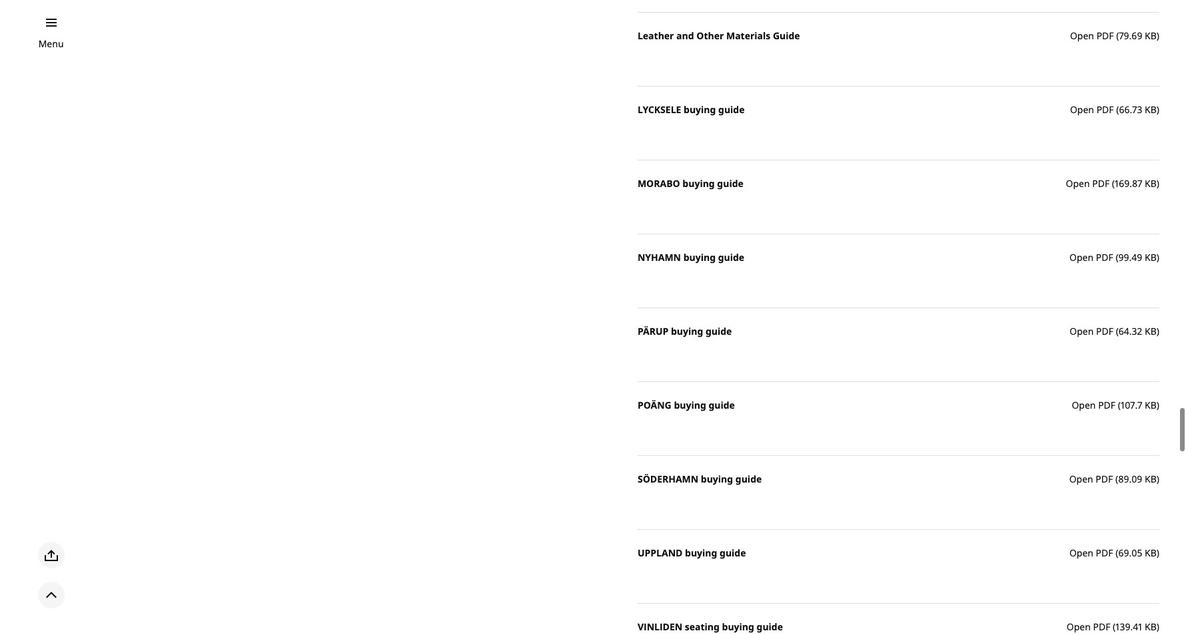 Task type: describe. For each thing, give the bounding box(es) containing it.
) for 66.73 kb
[[1157, 103, 1160, 116]]

guide for poäng buying guide
[[709, 399, 735, 412]]

( for 64.32 kb
[[1116, 325, 1119, 338]]

vinliden seating buying guide
[[638, 621, 783, 634]]

69.05
[[1119, 547, 1143, 560]]

nyhamn
[[638, 251, 681, 264]]

open pdf ( 99.49 kb )
[[1070, 251, 1160, 264]]

seating
[[685, 621, 720, 634]]

64.32
[[1119, 325, 1143, 338]]

pdf for 69.05
[[1096, 547, 1113, 560]]

buying for lycksele
[[684, 103, 716, 116]]

morabo buying guide
[[638, 177, 744, 190]]

pdf for 66.73
[[1097, 103, 1114, 116]]

) for 169.87 kb
[[1157, 177, 1160, 190]]

open for open pdf ( 89.09 kb )
[[1070, 473, 1094, 486]]

89.09
[[1119, 473, 1143, 486]]

and
[[677, 29, 694, 42]]

menu
[[38, 37, 64, 50]]

open for open pdf ( 107.7 kb )
[[1072, 399, 1096, 412]]

open for open pdf ( 99.49 kb )
[[1070, 251, 1094, 264]]

guide for pärup buying guide
[[706, 325, 732, 338]]

morabo
[[638, 177, 680, 190]]

other
[[697, 29, 724, 42]]

buying for uppland
[[685, 547, 717, 560]]

uppland buying guide
[[638, 547, 746, 560]]

pdf for 89.09
[[1096, 473, 1113, 486]]

open pdf ( 64.32 kb )
[[1070, 325, 1160, 338]]

open for open pdf ( 79.69 kb )
[[1070, 29, 1094, 42]]

169.87
[[1115, 177, 1143, 190]]

open pdf ( 79.69 kb )
[[1070, 29, 1160, 42]]

lycksele
[[638, 103, 681, 116]]

) for 79.69 kb
[[1157, 29, 1160, 42]]

open for open pdf ( 139.41 kb )
[[1067, 621, 1091, 634]]

kb for 64.32 kb
[[1145, 325, 1157, 338]]

open pdf ( 107.7 kb )
[[1072, 399, 1160, 412]]

vinliden
[[638, 621, 683, 634]]

( for 69.05 kb
[[1116, 547, 1119, 560]]

pdf for 79.69
[[1097, 29, 1114, 42]]

( for 66.73 kb
[[1117, 103, 1119, 116]]

kb for 139.41 kb
[[1145, 621, 1157, 634]]

leather
[[638, 29, 674, 42]]

) for 107.7 kb
[[1157, 399, 1160, 412]]

kb for 107.7 kb
[[1145, 399, 1157, 412]]



Task type: locate. For each thing, give the bounding box(es) containing it.
buying right nyhamn
[[684, 251, 716, 264]]

pdf for 169.87
[[1093, 177, 1110, 190]]

open pdf ( 169.87 kb )
[[1066, 177, 1160, 190]]

open pdf ( 69.05 kb )
[[1070, 547, 1160, 560]]

open left 169.87
[[1066, 177, 1090, 190]]

2 ) from the top
[[1157, 103, 1160, 116]]

8 ) from the top
[[1157, 547, 1160, 560]]

2 kb from the top
[[1145, 103, 1157, 116]]

8 kb from the top
[[1145, 547, 1157, 560]]

( for 139.41 kb
[[1113, 621, 1116, 634]]

( for 89.09 kb
[[1116, 473, 1119, 486]]

) right 169.87
[[1157, 177, 1160, 190]]

buying right lycksele
[[684, 103, 716, 116]]

pdf left the 64.32
[[1096, 325, 1114, 338]]

) right 89.09
[[1157, 473, 1160, 486]]

pdf left 66.73
[[1097, 103, 1114, 116]]

kb right 66.73
[[1145, 103, 1157, 116]]

lycksele buying guide
[[638, 103, 745, 116]]

9 ) from the top
[[1157, 621, 1160, 634]]

buying
[[684, 103, 716, 116], [683, 177, 715, 190], [684, 251, 716, 264], [671, 325, 703, 338], [674, 399, 706, 412], [701, 473, 733, 486], [685, 547, 717, 560], [722, 621, 754, 634]]

pdf for 64.32
[[1096, 325, 1114, 338]]

open for open pdf ( 64.32 kb )
[[1070, 325, 1094, 338]]

3 kb from the top
[[1145, 177, 1157, 190]]

) right 107.7 at the right of page
[[1157, 399, 1160, 412]]

buying for nyhamn
[[684, 251, 716, 264]]

pdf for 107.7
[[1099, 399, 1116, 412]]

open left the 64.32
[[1070, 325, 1094, 338]]

open for open pdf ( 66.73 kb )
[[1070, 103, 1094, 116]]

pdf left 79.69
[[1097, 29, 1114, 42]]

kb for 69.05 kb
[[1145, 547, 1157, 560]]

pdf for 139.41
[[1093, 621, 1111, 634]]

kb for 79.69 kb
[[1145, 29, 1157, 42]]

kb right 89.09
[[1145, 473, 1157, 486]]

( for 169.87 kb
[[1112, 177, 1115, 190]]

)
[[1157, 29, 1160, 42], [1157, 103, 1160, 116], [1157, 177, 1160, 190], [1157, 251, 1160, 264], [1157, 325, 1160, 338], [1157, 399, 1160, 412], [1157, 473, 1160, 486], [1157, 547, 1160, 560], [1157, 621, 1160, 634]]

kb for 66.73 kb
[[1145, 103, 1157, 116]]

kb right 139.41
[[1145, 621, 1157, 634]]

open
[[1070, 29, 1094, 42], [1070, 103, 1094, 116], [1066, 177, 1090, 190], [1070, 251, 1094, 264], [1070, 325, 1094, 338], [1072, 399, 1096, 412], [1070, 473, 1094, 486], [1070, 547, 1094, 560], [1067, 621, 1091, 634]]

buying right uppland
[[685, 547, 717, 560]]

4 ) from the top
[[1157, 251, 1160, 264]]

open for open pdf ( 169.87 kb )
[[1066, 177, 1090, 190]]

( for 107.7 kb
[[1118, 399, 1121, 412]]

buying right morabo
[[683, 177, 715, 190]]

kb for 169.87 kb
[[1145, 177, 1157, 190]]

nyhamn buying guide
[[638, 251, 745, 264]]

open for open pdf ( 69.05 kb )
[[1070, 547, 1094, 560]]

pärup
[[638, 325, 669, 338]]

guide for nyhamn buying guide
[[718, 251, 745, 264]]

menu button
[[38, 37, 64, 51]]

pdf left 139.41
[[1093, 621, 1111, 634]]

buying for pärup
[[671, 325, 703, 338]]

5 ) from the top
[[1157, 325, 1160, 338]]

139.41
[[1116, 621, 1143, 634]]

kb right the 99.49
[[1145, 251, 1157, 264]]

söderhamn buying guide
[[638, 473, 762, 486]]

) for 99.49 kb
[[1157, 251, 1160, 264]]

guide for uppland buying guide
[[720, 547, 746, 560]]

) right the 64.32
[[1157, 325, 1160, 338]]

kb right 79.69
[[1145, 29, 1157, 42]]

kb right 169.87
[[1145, 177, 1157, 190]]

3 ) from the top
[[1157, 177, 1160, 190]]

open pdf ( 66.73 kb )
[[1070, 103, 1160, 116]]

leather and other materials guide
[[638, 29, 800, 42]]

open pdf ( 89.09 kb )
[[1070, 473, 1160, 486]]

) for 69.05 kb
[[1157, 547, 1160, 560]]

poäng buying guide
[[638, 399, 735, 412]]

) for 64.32 kb
[[1157, 325, 1160, 338]]

4 kb from the top
[[1145, 251, 1157, 264]]

guide for lycksele buying guide
[[719, 103, 745, 116]]

1 ) from the top
[[1157, 29, 1160, 42]]

buying right pärup
[[671, 325, 703, 338]]

6 ) from the top
[[1157, 399, 1160, 412]]

buying for morabo
[[683, 177, 715, 190]]

) for 139.41 kb
[[1157, 621, 1160, 634]]

66.73
[[1119, 103, 1143, 116]]

buying right the poäng
[[674, 399, 706, 412]]

( for 99.49 kb
[[1116, 251, 1119, 264]]

) right 79.69
[[1157, 29, 1160, 42]]

) right the 69.05
[[1157, 547, 1160, 560]]

kb right 107.7 at the right of page
[[1145, 399, 1157, 412]]

) right 66.73
[[1157, 103, 1160, 116]]

pdf left the 99.49
[[1096, 251, 1114, 264]]

5 kb from the top
[[1145, 325, 1157, 338]]

materials
[[726, 29, 771, 42]]

kb
[[1145, 29, 1157, 42], [1145, 103, 1157, 116], [1145, 177, 1157, 190], [1145, 251, 1157, 264], [1145, 325, 1157, 338], [1145, 399, 1157, 412], [1145, 473, 1157, 486], [1145, 547, 1157, 560], [1145, 621, 1157, 634]]

söderhamn
[[638, 473, 699, 486]]

open left 79.69
[[1070, 29, 1094, 42]]

pdf
[[1097, 29, 1114, 42], [1097, 103, 1114, 116], [1093, 177, 1110, 190], [1096, 251, 1114, 264], [1096, 325, 1114, 338], [1099, 399, 1116, 412], [1096, 473, 1113, 486], [1096, 547, 1113, 560], [1093, 621, 1111, 634]]

uppland
[[638, 547, 683, 560]]

kb right the 64.32
[[1145, 325, 1157, 338]]

pdf left 107.7 at the right of page
[[1099, 399, 1116, 412]]

open left 139.41
[[1067, 621, 1091, 634]]

( for 79.69 kb
[[1117, 29, 1119, 42]]

buying for söderhamn
[[701, 473, 733, 486]]

pärup buying guide
[[638, 325, 732, 338]]

(
[[1117, 29, 1119, 42], [1117, 103, 1119, 116], [1112, 177, 1115, 190], [1116, 251, 1119, 264], [1116, 325, 1119, 338], [1118, 399, 1121, 412], [1116, 473, 1119, 486], [1116, 547, 1119, 560], [1113, 621, 1116, 634]]

9 kb from the top
[[1145, 621, 1157, 634]]

) right 139.41
[[1157, 621, 1160, 634]]

poäng
[[638, 399, 672, 412]]

open left 66.73
[[1070, 103, 1094, 116]]

guide for söderhamn buying guide
[[736, 473, 762, 486]]

buying for poäng
[[674, 399, 706, 412]]

kb for 89.09 kb
[[1145, 473, 1157, 486]]

pdf left the 69.05
[[1096, 547, 1113, 560]]

7 kb from the top
[[1145, 473, 1157, 486]]

107.7
[[1121, 399, 1143, 412]]

guide
[[719, 103, 745, 116], [717, 177, 744, 190], [718, 251, 745, 264], [706, 325, 732, 338], [709, 399, 735, 412], [736, 473, 762, 486], [720, 547, 746, 560], [757, 621, 783, 634]]

) for 89.09 kb
[[1157, 473, 1160, 486]]

6 kb from the top
[[1145, 399, 1157, 412]]

pdf left 89.09
[[1096, 473, 1113, 486]]

pdf left 169.87
[[1093, 177, 1110, 190]]

guide
[[773, 29, 800, 42]]

guide for morabo buying guide
[[717, 177, 744, 190]]

buying right seating
[[722, 621, 754, 634]]

) right the 99.49
[[1157, 251, 1160, 264]]

open left the 69.05
[[1070, 547, 1094, 560]]

open left the 99.49
[[1070, 251, 1094, 264]]

99.49
[[1119, 251, 1143, 264]]

79.69
[[1119, 29, 1143, 42]]

7 ) from the top
[[1157, 473, 1160, 486]]

open left 107.7 at the right of page
[[1072, 399, 1096, 412]]

open pdf ( 139.41 kb )
[[1067, 621, 1160, 634]]

buying right söderhamn at the bottom right of page
[[701, 473, 733, 486]]

kb right the 69.05
[[1145, 547, 1157, 560]]

open left 89.09
[[1070, 473, 1094, 486]]

pdf for 99.49
[[1096, 251, 1114, 264]]

kb for 99.49 kb
[[1145, 251, 1157, 264]]

1 kb from the top
[[1145, 29, 1157, 42]]



Task type: vqa. For each thing, say whether or not it's contained in the screenshot.
$ within $ 1 . 99
no



